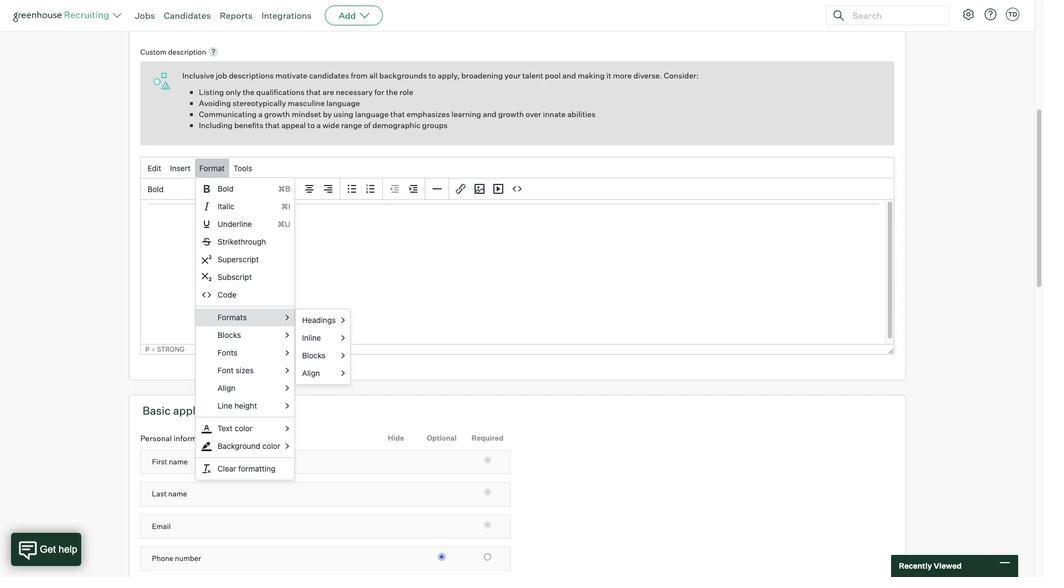Task type: vqa. For each thing, say whether or not it's contained in the screenshot.


Task type: describe. For each thing, give the bounding box(es) containing it.
last
[[152, 490, 167, 499]]

superscript
[[218, 255, 259, 264]]

first name
[[152, 458, 188, 466]]

tools button
[[229, 159, 257, 178]]

communicating
[[199, 110, 257, 119]]

resize image
[[889, 349, 894, 354]]

1 horizontal spatial align menu item
[[296, 365, 350, 383]]

avoiding
[[199, 98, 231, 108]]

2 the from the left
[[386, 87, 398, 97]]

1 horizontal spatial information
[[233, 404, 293, 418]]

of
[[364, 121, 371, 130]]

1 growth from the left
[[264, 110, 290, 119]]

only
[[226, 87, 241, 97]]

bold inside menu item
[[218, 184, 234, 194]]

code
[[218, 290, 237, 300]]

1 horizontal spatial that
[[306, 87, 321, 97]]

integrations
[[262, 10, 312, 21]]

subscript menu item
[[196, 269, 295, 286]]

line height
[[218, 401, 257, 411]]

background color menu item
[[196, 438, 295, 456]]

headings
[[302, 316, 336, 325]]

0 vertical spatial a
[[258, 110, 263, 119]]

hide
[[388, 434, 404, 443]]

5 toolbar from the left
[[449, 179, 529, 200]]

personal information
[[140, 434, 215, 443]]

integrations link
[[262, 10, 312, 21]]

clear
[[218, 464, 236, 474]]

text color
[[218, 424, 253, 433]]

for
[[375, 87, 385, 97]]

candidates
[[309, 71, 349, 80]]

color for background color
[[263, 442, 281, 451]]

format
[[199, 163, 225, 173]]

4 toolbar from the left
[[383, 179, 426, 200]]

your
[[505, 71, 521, 80]]

superscript menu item
[[196, 251, 295, 269]]

strikethrough menu item
[[196, 233, 295, 251]]

last name
[[152, 490, 187, 499]]

1 vertical spatial language
[[355, 110, 389, 119]]

and inside listing only the qualifications that are necessary for the role avoiding stereotypically masculine language communicating a growth mindset by using language that emphasizes learning and growth over innate abilities including benefits that appeal to a wide range of demographic groups
[[483, 110, 497, 119]]

td button
[[1004, 6, 1022, 23]]

p › strong
[[145, 346, 185, 354]]

broadening
[[462, 71, 503, 80]]

edit
[[148, 163, 161, 173]]

menu containing bold
[[195, 178, 295, 481]]

1 horizontal spatial to
[[429, 71, 436, 80]]

inline
[[302, 333, 321, 343]]

headings menu item
[[296, 312, 350, 330]]

by
[[323, 110, 332, 119]]

p button
[[145, 346, 150, 354]]

listing
[[199, 87, 224, 97]]

from
[[351, 71, 368, 80]]

clear formatting menu item
[[196, 461, 295, 478]]

0 horizontal spatial information
[[174, 434, 215, 443]]

all
[[370, 71, 378, 80]]

1 vertical spatial that
[[391, 110, 405, 119]]

stereotypically
[[233, 98, 286, 108]]

background
[[218, 442, 260, 451]]

motivate
[[276, 71, 308, 80]]

description for post description
[[168, 11, 227, 24]]

phone number
[[152, 555, 201, 563]]

inclusive
[[182, 71, 214, 80]]

phone
[[152, 555, 173, 563]]

fonts
[[218, 348, 238, 358]]

0 vertical spatial align
[[302, 369, 320, 378]]

using
[[334, 110, 354, 119]]

benefits
[[234, 121, 264, 130]]

2 growth from the left
[[498, 110, 524, 119]]

text color menu item
[[196, 420, 295, 438]]

blocks for bottom blocks menu item
[[302, 351, 326, 361]]

basic
[[143, 404, 171, 418]]

edit button
[[143, 159, 166, 178]]

height
[[235, 401, 257, 411]]

bold group
[[141, 178, 894, 200]]

1 vertical spatial blocks menu item
[[296, 347, 350, 365]]

abilities
[[568, 110, 596, 119]]

groups
[[422, 121, 448, 130]]

3 toolbar from the left
[[341, 179, 383, 200]]

formats
[[218, 313, 247, 322]]

post
[[143, 11, 166, 24]]

bold inside bold dropdown button
[[148, 184, 164, 194]]

formats menu item
[[196, 309, 295, 327]]

tools
[[234, 163, 253, 173]]

recently
[[899, 562, 933, 571]]

basic application information
[[143, 404, 293, 418]]

insert button
[[166, 159, 195, 178]]

⌘i
[[281, 202, 290, 211]]

italic
[[218, 202, 235, 211]]

strong button
[[157, 346, 185, 354]]

appeal
[[282, 121, 306, 130]]

consider:
[[664, 71, 699, 80]]

role
[[400, 87, 413, 97]]

personal
[[140, 434, 172, 443]]



Task type: locate. For each thing, give the bounding box(es) containing it.
recently viewed
[[899, 562, 962, 571]]

0 vertical spatial information
[[233, 404, 293, 418]]

0 vertical spatial that
[[306, 87, 321, 97]]

masculine
[[288, 98, 325, 108]]

0 horizontal spatial the
[[243, 87, 255, 97]]

2 description from the top
[[168, 48, 206, 56]]

listing only the qualifications that are necessary for the role avoiding stereotypically masculine language communicating a growth mindset by using language that emphasizes learning and growth over innate abilities including benefits that appeal to a wide range of demographic groups
[[199, 87, 596, 130]]

0 horizontal spatial color
[[235, 424, 253, 433]]

blocks menu item down inline
[[296, 347, 350, 365]]

to inside listing only the qualifications that are necessary for the role avoiding stereotypically masculine language communicating a growth mindset by using language that emphasizes learning and growth over innate abilities including benefits that appeal to a wide range of demographic groups
[[308, 121, 315, 130]]

font sizes
[[218, 366, 254, 375]]

1 horizontal spatial blocks
[[302, 351, 326, 361]]

1 menu item from the top
[[196, 180, 295, 198]]

2 vertical spatial that
[[265, 121, 280, 130]]

td button
[[1007, 8, 1020, 21]]

0 vertical spatial blocks
[[218, 331, 241, 340]]

⌘u
[[278, 220, 290, 229]]

candidates link
[[164, 10, 211, 21]]

›
[[152, 346, 155, 354]]

number
[[175, 555, 201, 563]]

clear formatting
[[218, 464, 276, 474]]

configure image
[[962, 8, 976, 21]]

description for custom description
[[168, 48, 206, 56]]

that left appeal
[[265, 121, 280, 130]]

1 the from the left
[[243, 87, 255, 97]]

0 vertical spatial language
[[327, 98, 360, 108]]

add
[[339, 10, 356, 21]]

1 horizontal spatial color
[[263, 442, 281, 451]]

greenhouse recruiting image
[[13, 9, 113, 22]]

sizes
[[236, 366, 254, 375]]

inclusive job descriptions motivate candidates from all backgrounds to apply, broadening your talent pool and making it more diverse. consider:
[[182, 71, 699, 80]]

growth up appeal
[[264, 110, 290, 119]]

custom description
[[140, 48, 206, 56]]

color up background color menu item at the bottom left of page
[[235, 424, 253, 433]]

color for text color
[[235, 424, 253, 433]]

the right only
[[243, 87, 255, 97]]

menu item containing italic
[[196, 198, 295, 216]]

color up formatting at left
[[263, 442, 281, 451]]

0 horizontal spatial growth
[[264, 110, 290, 119]]

menu
[[195, 178, 295, 481]]

menu item containing bold
[[196, 180, 295, 198]]

a left wide
[[317, 121, 321, 130]]

1 horizontal spatial the
[[386, 87, 398, 97]]

required
[[472, 434, 504, 443]]

mindset
[[292, 110, 321, 119]]

email
[[152, 522, 171, 531]]

and
[[563, 71, 576, 80], [483, 110, 497, 119]]

blocks for left blocks menu item
[[218, 331, 241, 340]]

are
[[323, 87, 334, 97]]

1 vertical spatial a
[[317, 121, 321, 130]]

0 horizontal spatial blocks menu item
[[196, 327, 295, 344]]

0 horizontal spatial to
[[308, 121, 315, 130]]

0 vertical spatial to
[[429, 71, 436, 80]]

0 vertical spatial and
[[563, 71, 576, 80]]

and right learning
[[483, 110, 497, 119]]

custom
[[140, 48, 167, 56]]

information
[[233, 404, 293, 418], [174, 434, 215, 443]]

1 horizontal spatial blocks menu item
[[296, 347, 350, 365]]

0 horizontal spatial and
[[483, 110, 497, 119]]

application
[[173, 404, 231, 418]]

name for first name
[[169, 458, 188, 466]]

1 vertical spatial blocks
[[302, 351, 326, 361]]

underline
[[218, 220, 252, 229]]

align
[[302, 369, 320, 378], [218, 384, 236, 393]]

more
[[613, 71, 632, 80]]

strikethrough
[[218, 237, 266, 247]]

strong
[[157, 346, 185, 354]]

1 vertical spatial information
[[174, 434, 215, 443]]

1 toolbar from the left
[[218, 179, 279, 200]]

pool
[[545, 71, 561, 80]]

emphasizes
[[407, 110, 450, 119]]

name right last on the bottom of page
[[168, 490, 187, 499]]

demographic
[[373, 121, 421, 130]]

backgrounds
[[380, 71, 427, 80]]

1 vertical spatial to
[[308, 121, 315, 130]]

first
[[152, 458, 167, 466]]

menu item containing underline
[[196, 216, 295, 233]]

2 menu item from the top
[[196, 198, 295, 216]]

0 horizontal spatial align menu item
[[196, 380, 295, 398]]

bold up italic
[[218, 184, 234, 194]]

language up the of
[[355, 110, 389, 119]]

to left apply,
[[429, 71, 436, 80]]

1 horizontal spatial and
[[563, 71, 576, 80]]

it
[[607, 71, 612, 80]]

1 description from the top
[[168, 11, 227, 24]]

fonts menu item
[[196, 344, 295, 362]]

candidates
[[164, 10, 211, 21]]

navigation
[[145, 346, 885, 354]]

viewed
[[934, 562, 962, 571]]

to
[[429, 71, 436, 80], [308, 121, 315, 130]]

td
[[1009, 11, 1018, 18]]

1 horizontal spatial align
[[302, 369, 320, 378]]

name
[[169, 458, 188, 466], [168, 490, 187, 499]]

0 horizontal spatial align
[[218, 384, 236, 393]]

3 menu item from the top
[[196, 216, 295, 233]]

including
[[199, 121, 233, 130]]

blocks menu item
[[196, 327, 295, 344], [296, 347, 350, 365]]

menu item
[[196, 180, 295, 198], [196, 198, 295, 216], [196, 216, 295, 233]]

1 vertical spatial and
[[483, 110, 497, 119]]

1 bold from the left
[[218, 184, 234, 194]]

0 horizontal spatial bold
[[148, 184, 164, 194]]

0 vertical spatial color
[[235, 424, 253, 433]]

toolbar
[[218, 179, 279, 200], [279, 179, 341, 200], [341, 179, 383, 200], [383, 179, 426, 200], [449, 179, 529, 200]]

1 vertical spatial color
[[263, 442, 281, 451]]

innate
[[543, 110, 566, 119]]

the
[[243, 87, 255, 97], [386, 87, 398, 97]]

1 vertical spatial align
[[218, 384, 236, 393]]

name right first
[[169, 458, 188, 466]]

that
[[306, 87, 321, 97], [391, 110, 405, 119], [265, 121, 280, 130]]

growth left over on the top right
[[498, 110, 524, 119]]

post description
[[143, 11, 227, 24]]

2 toolbar from the left
[[279, 179, 341, 200]]

0 horizontal spatial a
[[258, 110, 263, 119]]

blocks up fonts
[[218, 331, 241, 340]]

1 vertical spatial name
[[168, 490, 187, 499]]

add button
[[325, 6, 383, 25]]

necessary
[[336, 87, 373, 97]]

name for last name
[[168, 490, 187, 499]]

a down stereotypically on the top
[[258, 110, 263, 119]]

align menu item
[[296, 365, 350, 383], [196, 380, 295, 398]]

navigation containing p
[[145, 346, 885, 354]]

color
[[235, 424, 253, 433], [263, 442, 281, 451]]

p
[[145, 346, 150, 354]]

Search text field
[[850, 7, 940, 23]]

insert
[[170, 163, 191, 173]]

over
[[526, 110, 542, 119]]

font sizes menu item
[[196, 362, 295, 380]]

bold down edit
[[148, 184, 164, 194]]

that up the 'masculine'
[[306, 87, 321, 97]]

background color
[[218, 442, 281, 451]]

code menu item
[[196, 286, 295, 304]]

language
[[327, 98, 360, 108], [355, 110, 389, 119]]

blocks down inline
[[302, 351, 326, 361]]

a
[[258, 110, 263, 119], [317, 121, 321, 130]]

align menu item down the inline menu item
[[296, 365, 350, 383]]

⌘b
[[278, 184, 290, 194]]

1 horizontal spatial a
[[317, 121, 321, 130]]

range
[[341, 121, 362, 130]]

1 horizontal spatial bold
[[218, 184, 234, 194]]

that up the demographic
[[391, 110, 405, 119]]

making
[[578, 71, 605, 80]]

align menu item up height on the left of the page
[[196, 380, 295, 398]]

information down application
[[174, 434, 215, 443]]

jobs
[[135, 10, 155, 21]]

menu item up underline
[[196, 198, 295, 216]]

to down the mindset
[[308, 121, 315, 130]]

0 horizontal spatial that
[[265, 121, 280, 130]]

1 horizontal spatial growth
[[498, 110, 524, 119]]

inline menu item
[[296, 330, 350, 347]]

blocks menu item down formats
[[196, 327, 295, 344]]

menu item down tools
[[196, 180, 295, 198]]

jobs link
[[135, 10, 155, 21]]

description
[[168, 11, 227, 24], [168, 48, 206, 56]]

talent
[[523, 71, 544, 80]]

text
[[218, 424, 233, 433]]

0 horizontal spatial blocks
[[218, 331, 241, 340]]

0 vertical spatial blocks menu item
[[196, 327, 295, 344]]

apply,
[[438, 71, 460, 80]]

descriptions
[[229, 71, 274, 80]]

2 bold from the left
[[148, 184, 164, 194]]

0 vertical spatial name
[[169, 458, 188, 466]]

0 vertical spatial description
[[168, 11, 227, 24]]

formatting
[[238, 464, 276, 474]]

menu bar
[[141, 158, 894, 179]]

the right the for
[[386, 87, 398, 97]]

1 vertical spatial description
[[168, 48, 206, 56]]

align down font
[[218, 384, 236, 393]]

line height menu item
[[196, 398, 295, 415]]

language up using
[[327, 98, 360, 108]]

information up text color menu item at the left bottom
[[233, 404, 293, 418]]

font
[[218, 366, 234, 375]]

job
[[216, 71, 227, 80]]

None radio
[[484, 489, 491, 497], [484, 554, 491, 561], [484, 489, 491, 497], [484, 554, 491, 561]]

2 horizontal spatial that
[[391, 110, 405, 119]]

wide
[[323, 121, 340, 130]]

menu bar containing edit
[[141, 158, 894, 179]]

reports
[[220, 10, 253, 21]]

None radio
[[484, 457, 491, 464], [484, 522, 491, 529], [438, 554, 446, 561], [484, 457, 491, 464], [484, 522, 491, 529], [438, 554, 446, 561]]

menu item up strikethrough
[[196, 216, 295, 233]]

and right pool
[[563, 71, 576, 80]]

align down inline
[[302, 369, 320, 378]]



